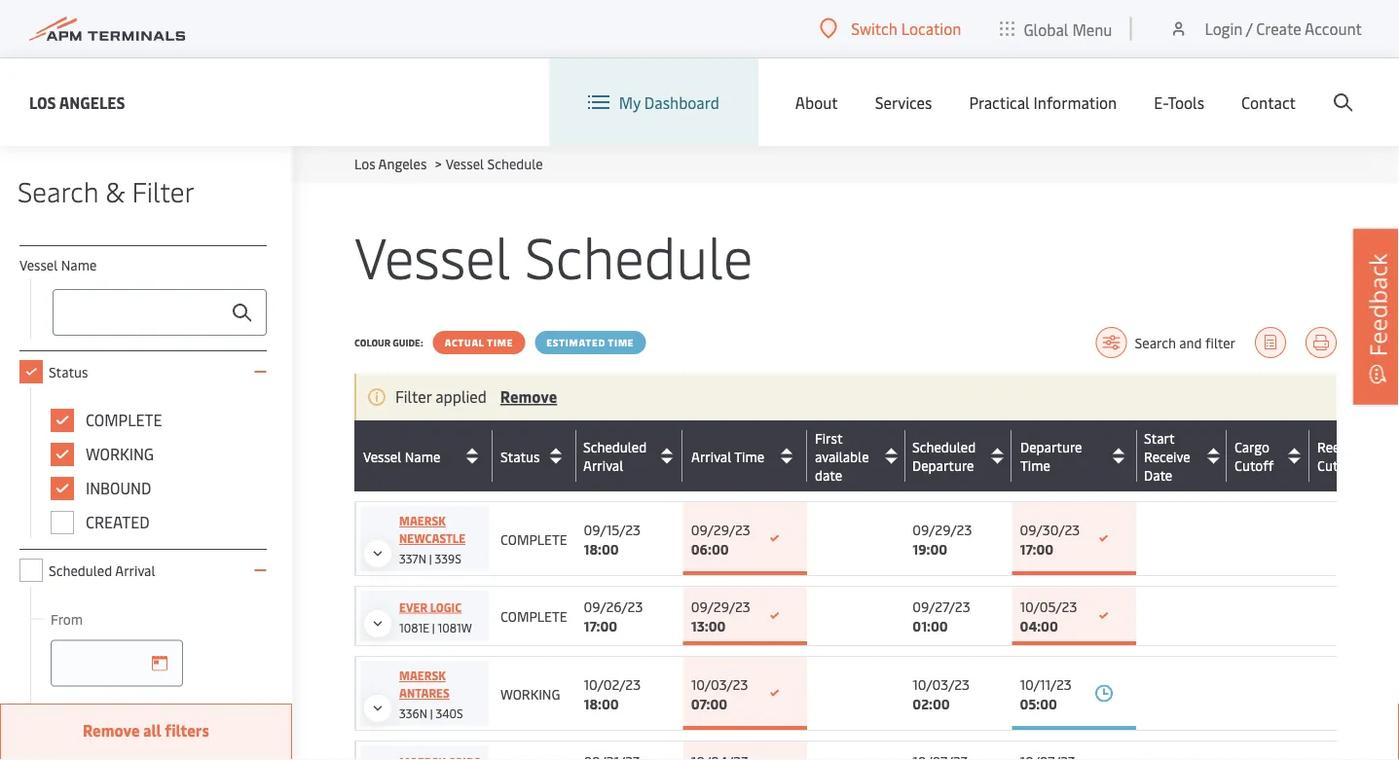 Task type: locate. For each thing, give the bounding box(es) containing it.
search inside button
[[1135, 334, 1176, 352]]

maersk up newcastle
[[399, 513, 446, 529]]

1 departure time from the left
[[1020, 438, 1082, 475]]

time right the actual
[[487, 336, 514, 349]]

1 horizontal spatial working
[[501, 685, 560, 703]]

1 vertical spatial working
[[501, 685, 560, 703]]

angeles left the >
[[378, 154, 427, 173]]

1 vertical spatial los
[[355, 154, 376, 173]]

start
[[1144, 429, 1175, 447], [1145, 429, 1175, 447]]

and
[[1180, 334, 1202, 352]]

2 status button from the left
[[501, 441, 572, 472]]

vessel name button
[[363, 441, 488, 472], [363, 441, 488, 472]]

10/02/23 18:00
[[584, 675, 641, 713]]

e-
[[1154, 92, 1168, 113]]

0 horizontal spatial working
[[86, 444, 154, 465]]

2 departure time from the left
[[1021, 438, 1082, 475]]

cargo cutoff for scheduled departure button for second first available date button cargo cutoff button
[[1235, 438, 1274, 475]]

1 vertical spatial 18:00
[[584, 694, 619, 713]]

1 first from the left
[[815, 429, 842, 447]]

date
[[1144, 466, 1173, 484], [1145, 466, 1173, 484]]

2 10/03/23 from the left
[[913, 675, 970, 693]]

17:00 down 09/26/23
[[584, 617, 618, 636]]

scheduled
[[583, 438, 647, 456], [584, 438, 647, 456], [913, 438, 976, 456], [913, 438, 976, 456], [49, 561, 112, 580]]

18:00 inside 10/02/23 18:00
[[584, 694, 619, 713]]

>
[[435, 154, 442, 173]]

0 vertical spatial search
[[18, 172, 99, 209]]

cargo cutoff
[[1235, 438, 1274, 475], [1235, 438, 1274, 475]]

0 vertical spatial 17:00
[[1020, 540, 1054, 558]]

1 horizontal spatial search
[[1135, 334, 1176, 352]]

2 cargo cutoff button from the left
[[1235, 438, 1305, 475]]

maersk up antares
[[399, 668, 446, 684]]

working left 10/02/23 18:00 on the bottom
[[501, 685, 560, 703]]

1 horizontal spatial 10/03/23
[[913, 675, 970, 693]]

remove left all
[[83, 720, 140, 741]]

| for 17:00
[[432, 620, 435, 636]]

time right 'estimated'
[[608, 336, 634, 349]]

COMPLETE checkbox
[[51, 409, 74, 432]]

17:00 inside 09/26/23 17:00
[[584, 617, 618, 636]]

| inside maersk newcastle 337n | 339s
[[429, 551, 432, 567]]

switch location button
[[820, 18, 962, 39]]

scheduled departure button for 1st first available date button from the left
[[913, 438, 1008, 475]]

remove
[[500, 386, 557, 407], [83, 720, 140, 741]]

1 horizontal spatial time
[[608, 336, 634, 349]]

0 horizontal spatial remove
[[83, 720, 140, 741]]

cargo for scheduled departure button corresponding to 1st first available date button from the left
[[1235, 438, 1270, 456]]

1 date from the left
[[815, 466, 842, 484]]

1 vertical spatial angeles
[[378, 154, 427, 173]]

guide:
[[393, 336, 423, 349]]

0 vertical spatial working
[[86, 444, 154, 465]]

0 horizontal spatial 10/03/23
[[691, 675, 748, 693]]

1 time from the left
[[487, 336, 514, 349]]

09/30/23
[[1020, 520, 1080, 539]]

1 arrival time button from the left
[[691, 441, 802, 472]]

1 horizontal spatial los angeles link
[[355, 154, 427, 173]]

cargo cutoff button
[[1235, 438, 1305, 475], [1235, 438, 1305, 475]]

departure time button for scheduled departure button corresponding to 1st first available date button from the left
[[1020, 438, 1132, 475]]

18:00 down "10/02/23"
[[584, 694, 619, 713]]

1 departure time button from the left
[[1020, 438, 1132, 475]]

0 vertical spatial schedule
[[487, 154, 543, 173]]

1 vertical spatial |
[[432, 620, 435, 636]]

arrival time for 1st first available date button from the left
[[691, 447, 764, 466]]

None checkbox
[[19, 360, 43, 384], [19, 559, 43, 582], [19, 360, 43, 384], [19, 559, 43, 582]]

1 vertical spatial filter
[[395, 386, 432, 407]]

18:00 inside 09/15/23 18:00
[[584, 540, 619, 558]]

vessel
[[446, 154, 484, 173], [355, 217, 511, 293], [19, 256, 58, 274], [363, 447, 402, 466], [363, 447, 402, 466]]

scheduled departure button
[[913, 438, 1007, 475], [913, 438, 1008, 475]]

remove right applied
[[500, 386, 557, 407]]

about button
[[796, 58, 838, 146]]

2 cargo cutoff from the left
[[1235, 438, 1274, 475]]

angeles up the "search & filter" at left top
[[59, 92, 125, 112]]

first available date
[[815, 429, 869, 484], [815, 429, 869, 484]]

complete for 09/26/23 17:00
[[501, 607, 567, 626]]

2 first available date from the left
[[815, 429, 869, 484]]

departure time
[[1020, 438, 1082, 475], [1021, 438, 1082, 475]]

reefer cutoff button for scheduled departure button corresponding to 1st first available date button from the left's cargo cutoff button
[[1318, 438, 1386, 475]]

scheduled departure
[[913, 438, 976, 475], [913, 438, 976, 475]]

10/03/23 for 07:00
[[691, 675, 748, 693]]

1 cargo from the left
[[1235, 438, 1270, 456]]

departure time button
[[1020, 438, 1132, 475], [1021, 438, 1133, 475]]

available
[[815, 447, 869, 466], [815, 447, 869, 466]]

0 horizontal spatial time
[[487, 336, 514, 349]]

reefer cutoff for scheduled departure button corresponding to 1st first available date button from the left's cargo cutoff button
[[1318, 438, 1358, 475]]

search
[[18, 172, 99, 209], [1135, 334, 1176, 352]]

|
[[429, 551, 432, 567], [432, 620, 435, 636], [430, 706, 433, 722]]

time for actual time
[[487, 336, 514, 349]]

start receive date button for scheduled departure button for second first available date button cargo cutoff button
[[1144, 429, 1222, 484]]

arrival time button for the scheduled arrival 'button' related to second first available date button
[[692, 441, 803, 472]]

maersk inside maersk newcastle 337n | 339s
[[399, 513, 446, 529]]

filter left applied
[[395, 386, 432, 407]]

1 maersk from the top
[[399, 513, 446, 529]]

reefer for scheduled departure button corresponding to 1st first available date button from the left's cargo cutoff button's reefer cutoff button
[[1318, 438, 1358, 456]]

remove all filters button
[[0, 704, 292, 761]]

complete left 09/26/23 17:00 on the bottom of the page
[[501, 607, 567, 626]]

receive
[[1144, 447, 1191, 466], [1145, 447, 1191, 466]]

1 horizontal spatial angeles
[[378, 154, 427, 173]]

2 vertical spatial complete
[[501, 607, 567, 626]]

0 horizontal spatial search
[[18, 172, 99, 209]]

information
[[1034, 92, 1117, 113]]

maersk inside maersk antares 336n | 340s
[[399, 668, 446, 684]]

09/29/23 up 19:00
[[913, 520, 972, 539]]

| right 1081e at the bottom
[[432, 620, 435, 636]]

start for scheduled departure button for second first available date button cargo cutoff button
[[1144, 429, 1175, 447]]

0 vertical spatial remove
[[500, 386, 557, 407]]

complete
[[86, 410, 162, 430], [501, 530, 567, 548], [501, 607, 567, 626]]

0 vertical spatial los
[[29, 92, 56, 112]]

maersk for maersk antares 336n | 340s
[[399, 668, 446, 684]]

2 date from the left
[[815, 466, 843, 484]]

los angeles link left the >
[[355, 154, 427, 173]]

complete left 09/15/23 18:00
[[501, 530, 567, 548]]

start for scheduled departure button corresponding to 1st first available date button from the left's cargo cutoff button
[[1145, 429, 1175, 447]]

cargo cutoff for scheduled departure button corresponding to 1st first available date button from the left's cargo cutoff button
[[1235, 438, 1274, 475]]

2 first from the left
[[815, 429, 843, 447]]

start receive date
[[1144, 429, 1191, 484], [1145, 429, 1191, 484]]

working
[[86, 444, 154, 465], [501, 685, 560, 703]]

receive for scheduled departure button corresponding to 1st first available date button from the left's cargo cutoff button's start receive date button
[[1145, 447, 1191, 466]]

WORKING checkbox
[[51, 443, 74, 467]]

0 horizontal spatial filter
[[132, 172, 195, 209]]

search for search & filter
[[18, 172, 99, 209]]

| left 340s
[[430, 706, 433, 722]]

2 arrival time from the left
[[692, 447, 765, 466]]

CREATED checkbox
[[51, 511, 74, 535]]

0 horizontal spatial los angeles link
[[29, 90, 125, 114]]

None text field
[[53, 289, 267, 336]]

departure
[[1020, 438, 1082, 456], [1021, 438, 1082, 456], [913, 456, 974, 475], [913, 456, 975, 475]]

first
[[815, 429, 842, 447], [815, 429, 843, 447]]

18:00
[[584, 540, 619, 558], [584, 694, 619, 713]]

available for 1st first available date button from the left
[[815, 447, 869, 466]]

2 available from the left
[[815, 447, 869, 466]]

1 arrival time from the left
[[691, 447, 764, 466]]

remove button
[[500, 386, 557, 407]]

tools
[[1168, 92, 1205, 113]]

0 vertical spatial 18:00
[[584, 540, 619, 558]]

2 time from the left
[[608, 336, 634, 349]]

2 cargo from the left
[[1235, 438, 1270, 456]]

first for 1st first available date button from the left
[[815, 429, 842, 447]]

1 status button from the left
[[501, 441, 571, 472]]

complete right the complete checkbox
[[86, 410, 162, 430]]

login / create account
[[1205, 18, 1363, 39]]

0 horizontal spatial angeles
[[59, 92, 125, 112]]

estimated time
[[547, 336, 634, 349]]

filter right &
[[132, 172, 195, 209]]

2 first available date button from the left
[[815, 429, 901, 484]]

services button
[[875, 58, 932, 146]]

09/29/23 for 19:00
[[913, 520, 972, 539]]

09/29/23 up 06:00
[[691, 520, 751, 539]]

17:00 inside the 09/30/23 17:00
[[1020, 540, 1054, 558]]

los angeles link up the "search & filter" at left top
[[29, 90, 125, 114]]

inbound
[[86, 478, 151, 499]]

2 maersk from the top
[[399, 668, 446, 684]]

10/03/23 up the 07:00
[[691, 675, 748, 693]]

vessel name button for the scheduled arrival 'button' associated with 1st first available date button from the left
[[363, 441, 488, 472]]

0 vertical spatial |
[[429, 551, 432, 567]]

09/29/23 up 13:00
[[691, 598, 751, 616]]

1 available from the left
[[815, 447, 869, 466]]

10/03/23
[[691, 675, 748, 693], [913, 675, 970, 693]]

1 18:00 from the top
[[584, 540, 619, 558]]

| left 339s
[[429, 551, 432, 567]]

search left &
[[18, 172, 99, 209]]

colour guide:
[[355, 336, 423, 349]]

working up inbound
[[86, 444, 154, 465]]

time
[[487, 336, 514, 349], [608, 336, 634, 349]]

1081w
[[438, 620, 472, 636]]

17:00 down 09/30/23
[[1020, 540, 1054, 558]]

switch location
[[851, 18, 962, 39]]

date
[[815, 466, 842, 484], [815, 466, 843, 484]]

ever
[[399, 599, 428, 615]]

1 horizontal spatial 17:00
[[1020, 540, 1054, 558]]

filter applied remove
[[395, 386, 557, 407]]

vessel name for 1st first available date button from the left
[[363, 447, 441, 466]]

1 vertical spatial maersk
[[399, 668, 446, 684]]

maersk for maersk newcastle 337n | 339s
[[399, 513, 446, 529]]

applied
[[435, 386, 487, 407]]

vessel name for second first available date button
[[363, 447, 441, 466]]

scheduled arrival button
[[583, 438, 678, 475], [584, 438, 679, 475]]

status button
[[501, 441, 571, 472], [501, 441, 572, 472]]

17:00
[[1020, 540, 1054, 558], [584, 617, 618, 636]]

status button for vessel name button for the scheduled arrival 'button' related to second first available date button
[[501, 441, 572, 472]]

2 arrival time button from the left
[[692, 441, 803, 472]]

1081e
[[399, 620, 429, 636]]

scheduled arrival button for 1st first available date button from the left
[[584, 438, 679, 475]]

angeles
[[59, 92, 125, 112], [378, 154, 427, 173]]

1 first available date from the left
[[815, 429, 869, 484]]

0 vertical spatial los angeles link
[[29, 90, 125, 114]]

start receive date for scheduled departure button corresponding to 1st first available date button from the left's cargo cutoff button's start receive date button
[[1145, 429, 1191, 484]]

| inside 'ever logic 1081e | 1081w'
[[432, 620, 435, 636]]

2 departure time button from the left
[[1021, 438, 1133, 475]]

0 horizontal spatial los
[[29, 92, 56, 112]]

1 vertical spatial complete
[[501, 530, 567, 548]]

18:00 down 09/15/23
[[584, 540, 619, 558]]

search left and
[[1135, 334, 1176, 352]]

/
[[1246, 18, 1253, 39]]

1 horizontal spatial filter
[[395, 386, 432, 407]]

10/03/23 up "02:00"
[[913, 675, 970, 693]]

2 vertical spatial |
[[430, 706, 433, 722]]

1 cargo cutoff from the left
[[1235, 438, 1274, 475]]

09/26/23
[[584, 598, 643, 616]]

scheduled arrival for second first available date button
[[583, 438, 647, 475]]

global menu
[[1024, 18, 1113, 39]]

0 horizontal spatial 17:00
[[584, 617, 618, 636]]

reefer cutoff button for scheduled departure button for second first available date button cargo cutoff button
[[1318, 438, 1386, 475]]

340s
[[436, 706, 463, 722]]

filters
[[165, 720, 209, 741]]

maersk antares 336n | 340s
[[399, 668, 463, 722]]

colour
[[355, 336, 391, 349]]

0 vertical spatial angeles
[[59, 92, 125, 112]]

arrival time button for the scheduled arrival 'button' associated with 1st first available date button from the left
[[691, 441, 802, 472]]

available for second first available date button
[[815, 447, 869, 466]]

From text field
[[51, 640, 183, 687]]

1 10/03/23 from the left
[[691, 675, 748, 693]]

1 vertical spatial search
[[1135, 334, 1176, 352]]

1 vertical spatial 17:00
[[584, 617, 618, 636]]

maersk
[[399, 513, 446, 529], [399, 668, 446, 684]]

1 cargo cutoff button from the left
[[1235, 438, 1305, 475]]

angeles for los angeles > vessel schedule
[[378, 154, 427, 173]]

scheduled arrival
[[583, 438, 647, 475], [584, 438, 647, 475], [49, 561, 155, 580]]

login / create account link
[[1169, 0, 1363, 57]]

0 vertical spatial maersk
[[399, 513, 446, 529]]

13:00
[[691, 617, 726, 636]]

feedback
[[1362, 254, 1394, 357]]

2 18:00 from the top
[[584, 694, 619, 713]]

1 vertical spatial remove
[[83, 720, 140, 741]]

1 horizontal spatial los
[[355, 154, 376, 173]]

account
[[1305, 18, 1363, 39]]

10/03/23 07:00
[[691, 675, 748, 713]]



Task type: describe. For each thing, give the bounding box(es) containing it.
0 vertical spatial complete
[[86, 410, 162, 430]]

09/15/23
[[584, 520, 641, 539]]

10/03/23 for 02:00
[[913, 675, 970, 693]]

05:00
[[1020, 694, 1058, 713]]

17:00 for 09/26/23 17:00
[[584, 617, 618, 636]]

vessel schedule
[[355, 217, 753, 293]]

INBOUND checkbox
[[51, 477, 74, 501]]

vessel name button for the scheduled arrival 'button' related to second first available date button
[[363, 441, 488, 472]]

remove all filters
[[83, 720, 209, 741]]

19:00
[[913, 540, 948, 558]]

| for 18:00
[[429, 551, 432, 567]]

start receive date button for scheduled departure button corresponding to 1st first available date button from the left's cargo cutoff button
[[1145, 429, 1222, 484]]

to
[[51, 700, 65, 719]]

practical information
[[969, 92, 1117, 113]]

04:00
[[1020, 617, 1058, 636]]

18:00 for 09/15/23 18:00
[[584, 540, 619, 558]]

angeles for los angeles
[[59, 92, 125, 112]]

reefer for reefer cutoff button associated with scheduled departure button for second first available date button cargo cutoff button
[[1318, 438, 1358, 456]]

maersk newcastle 337n | 339s
[[399, 513, 466, 567]]

07:00
[[691, 694, 728, 713]]

feedback button
[[1354, 229, 1400, 405]]

about
[[796, 92, 838, 113]]

10/03/23 02:00
[[913, 675, 970, 713]]

01:00
[[913, 617, 948, 636]]

09/29/23 13:00
[[691, 598, 751, 636]]

339s
[[435, 551, 462, 567]]

337n
[[399, 551, 426, 567]]

practical
[[969, 92, 1030, 113]]

date for scheduled departure button corresponding to 1st first available date button from the left's cargo cutoff button's start receive date button
[[1145, 466, 1173, 484]]

scheduled departure button for second first available date button
[[913, 438, 1007, 475]]

10/05/23
[[1020, 598, 1078, 616]]

ever logic 1081e | 1081w
[[399, 599, 472, 636]]

09/29/23 for 06:00
[[691, 520, 751, 539]]

17:00 for 09/30/23 17:00
[[1020, 540, 1054, 558]]

1 vertical spatial schedule
[[525, 217, 753, 293]]

all
[[143, 720, 161, 741]]

09/29/23 for 13:00
[[691, 598, 751, 616]]

global
[[1024, 18, 1069, 39]]

09/26/23 17:00
[[584, 598, 643, 636]]

336n
[[399, 706, 427, 722]]

search and filter button
[[1096, 327, 1236, 358]]

09/15/23 18:00
[[584, 520, 641, 558]]

departure time button for scheduled departure button for second first available date button
[[1021, 438, 1133, 475]]

09/29/23 06:00
[[691, 520, 751, 558]]

los for los angeles > vessel schedule
[[355, 154, 376, 173]]

complete for 09/15/23 18:00
[[501, 530, 567, 548]]

search & filter
[[18, 172, 195, 209]]

date for second first available date button
[[815, 466, 843, 484]]

10/11/23 05:00
[[1020, 675, 1072, 713]]

date for 1st first available date button from the left
[[815, 466, 842, 484]]

1 horizontal spatial remove
[[500, 386, 557, 407]]

my dashboard button
[[588, 58, 720, 146]]

cargo cutoff button for scheduled departure button corresponding to 1st first available date button from the left
[[1235, 438, 1305, 475]]

my
[[619, 92, 641, 113]]

cargo cutoff button for scheduled departure button for second first available date button
[[1235, 438, 1305, 475]]

scheduled arrival button for second first available date button
[[583, 438, 678, 475]]

reefer cutoff for scheduled departure button for second first available date button cargo cutoff button
[[1318, 438, 1358, 475]]

first for second first available date button
[[815, 429, 843, 447]]

1 vertical spatial los angeles link
[[355, 154, 427, 173]]

los for los angeles
[[29, 92, 56, 112]]

estimated
[[547, 336, 606, 349]]

search for search and filter
[[1135, 334, 1176, 352]]

first available date for 1st first available date button from the left
[[815, 429, 869, 484]]

scheduled departure for scheduled departure button for second first available date button
[[913, 438, 976, 475]]

from
[[51, 610, 83, 629]]

arrival time for second first available date button
[[692, 447, 765, 466]]

created
[[86, 512, 150, 533]]

10/05/23 04:00
[[1020, 598, 1078, 636]]

los angeles > vessel schedule
[[355, 154, 543, 173]]

09/29/23 19:00
[[913, 520, 972, 558]]

name for second first available date button
[[405, 447, 441, 466]]

antares
[[399, 686, 450, 701]]

02:00
[[913, 694, 950, 713]]

status button for vessel name button related to the scheduled arrival 'button' associated with 1st first available date button from the left
[[501, 441, 571, 472]]

actual time
[[445, 336, 514, 349]]

los angeles
[[29, 92, 125, 112]]

09/30/23 17:00
[[1020, 520, 1080, 558]]

dashboard
[[645, 92, 720, 113]]

services
[[875, 92, 932, 113]]

menu
[[1073, 18, 1113, 39]]

time for estimated time
[[608, 336, 634, 349]]

filter
[[1206, 334, 1236, 352]]

18:00 for 10/02/23 18:00
[[584, 694, 619, 713]]

scheduled arrival for 1st first available date button from the left
[[584, 438, 647, 475]]

10/02/23
[[584, 675, 641, 693]]

first available date for second first available date button
[[815, 429, 869, 484]]

my dashboard
[[619, 92, 720, 113]]

0 vertical spatial filter
[[132, 172, 195, 209]]

location
[[902, 18, 962, 39]]

| inside maersk antares 336n | 340s
[[430, 706, 433, 722]]

09/27/23 01:00
[[913, 598, 971, 636]]

start receive date for start receive date button associated with scheduled departure button for second first available date button cargo cutoff button
[[1144, 429, 1191, 484]]

06:00
[[691, 540, 729, 558]]

contact
[[1242, 92, 1296, 113]]

search and filter
[[1135, 334, 1236, 352]]

10/11/23
[[1020, 675, 1072, 693]]

name for 1st first available date button from the left
[[405, 447, 441, 466]]

date for start receive date button associated with scheduled departure button for second first available date button cargo cutoff button
[[1144, 466, 1173, 484]]

09/27/23
[[913, 598, 971, 616]]

newcastle
[[399, 531, 466, 546]]

logic
[[430, 599, 462, 615]]

create
[[1257, 18, 1302, 39]]

scheduled departure for scheduled departure button corresponding to 1st first available date button from the left
[[913, 438, 976, 475]]

remove inside button
[[83, 720, 140, 741]]

contact button
[[1242, 58, 1296, 146]]

receive for start receive date button associated with scheduled departure button for second first available date button cargo cutoff button
[[1144, 447, 1191, 466]]

practical information button
[[969, 58, 1117, 146]]

cargo for scheduled departure button for second first available date button
[[1235, 438, 1270, 456]]

global menu button
[[981, 0, 1132, 58]]

1 first available date button from the left
[[815, 429, 900, 484]]

&
[[106, 172, 125, 209]]

e-tools
[[1154, 92, 1205, 113]]

switch
[[851, 18, 898, 39]]

actual
[[445, 336, 485, 349]]

e-tools button
[[1154, 58, 1205, 146]]



Task type: vqa. For each thing, say whether or not it's contained in the screenshot.
Scheduled Arrival
yes



